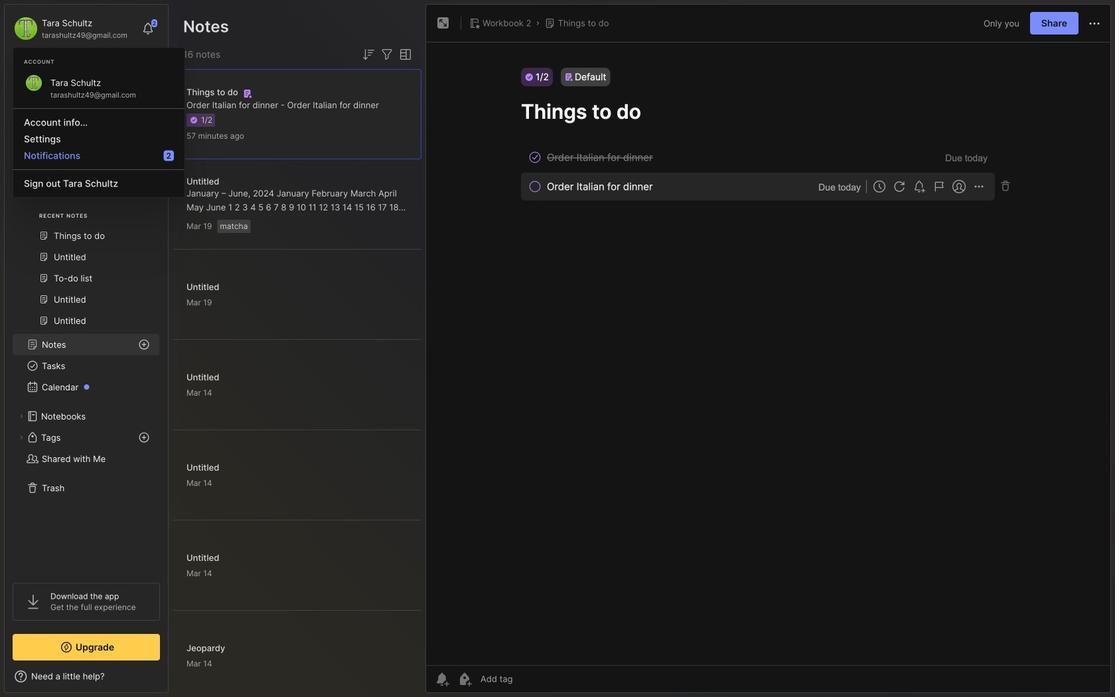Task type: describe. For each thing, give the bounding box(es) containing it.
none search field inside 'main' element
[[37, 66, 142, 82]]

add filters image
[[379, 46, 395, 62]]

dropdown list menu
[[13, 103, 185, 192]]

group inside tree
[[13, 180, 159, 339]]

add tag image
[[457, 672, 473, 687]]

expand tags image
[[17, 434, 25, 442]]



Task type: locate. For each thing, give the bounding box(es) containing it.
View options field
[[395, 46, 414, 62]]

WHAT'S NEW field
[[5, 666, 168, 687]]

add a reminder image
[[434, 672, 450, 687]]

more actions image
[[1087, 16, 1103, 32]]

click to collapse image
[[168, 673, 178, 689]]

Note Editor text field
[[426, 42, 1111, 666]]

main element
[[0, 0, 173, 697]]

tree inside 'main' element
[[5, 130, 168, 571]]

expand notebooks image
[[17, 412, 25, 420]]

More actions field
[[1087, 15, 1103, 32]]

Account field
[[13, 15, 127, 42]]

None search field
[[37, 66, 142, 82]]

Sort options field
[[361, 46, 377, 62]]

expand note image
[[436, 15, 452, 31]]

Search text field
[[37, 68, 142, 80]]

tree
[[5, 130, 168, 571]]

group
[[13, 180, 159, 339]]

note window element
[[426, 4, 1112, 693]]

Add filters field
[[379, 46, 395, 62]]



Task type: vqa. For each thing, say whether or not it's contained in the screenshot.
all
no



